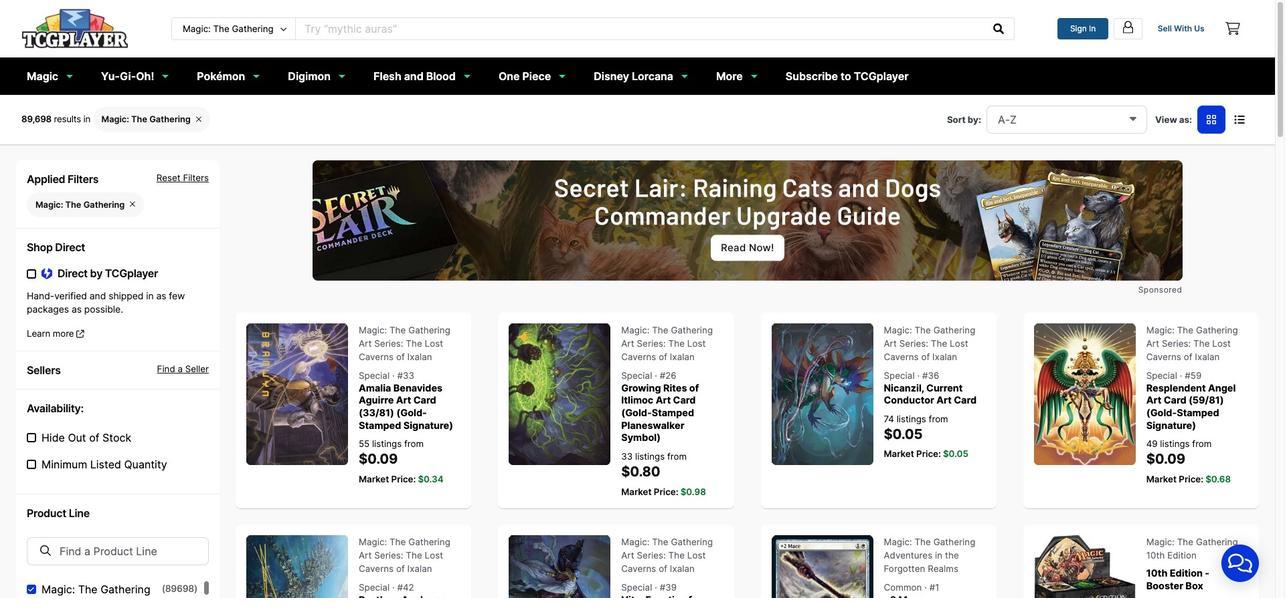 Task type: vqa. For each thing, say whether or not it's contained in the screenshot.
angel
yes



Task type: locate. For each thing, give the bounding box(es) containing it.
market inside 55 listings from $0.09 market price: $0.34
[[359, 474, 389, 485]]

Product Line field
[[27, 538, 209, 566]]

xmark image for the bottom magic: the gathering button
[[130, 200, 135, 209]]

the inside magic: the gathering adventures in the forgotten realms
[[915, 537, 931, 548]]

caverns up resplendent
[[1146, 352, 1181, 362]]

2 horizontal spatial (gold-
[[1146, 408, 1177, 419]]

0 horizontal spatial $0.09
[[359, 451, 398, 468]]

74 listings from $0.05 market price: $0.05
[[884, 414, 968, 460]]

in
[[83, 114, 93, 124], [146, 291, 154, 302], [935, 551, 942, 561]]

signature) up 49
[[1146, 420, 1196, 432]]

from up $0.68
[[1192, 439, 1212, 450]]

magic: the gathering art series: the lost caverns of ixalan for 49 listings from $0.09 market price: $0.68
[[1146, 325, 1238, 362]]

line
[[69, 507, 90, 521]]

art down the rites
[[656, 395, 671, 406]]

market for 74 listings from $0.05 market price: $0.05
[[884, 449, 914, 460]]

tcgplayer for direct by tcgplayer
[[105, 267, 158, 281]]

direct right the shop
[[55, 241, 85, 254]]

1 vertical spatial magic: the gathering
[[35, 200, 125, 210]]

price:
[[916, 449, 941, 460], [391, 474, 416, 485], [1179, 474, 1203, 485], [654, 487, 678, 498]]

price: left $0.34
[[391, 474, 416, 485]]

yu-gi-oh!
[[101, 69, 154, 83]]

series:
[[374, 338, 403, 349], [637, 338, 666, 349], [899, 338, 928, 349], [1162, 338, 1191, 349], [374, 551, 403, 561], [637, 551, 666, 561]]

of inside special · #26 growing rites of itlimoc art card (gold-stamped planeswalker symbol)
[[689, 383, 699, 394]]

2 $0.09 from the left
[[1146, 451, 1185, 468]]

· inside special · #33 amalia benavides aguirre art card (33/81) (gold- stamped signature)
[[392, 371, 395, 381]]

magic: the gathering
[[101, 114, 191, 124], [35, 200, 125, 210], [41, 584, 150, 597]]

sign in
[[1070, 23, 1096, 33]]

of up #36
[[921, 352, 930, 362]]

gathering up "#42"
[[408, 537, 450, 548]]

1 vertical spatial in
[[146, 291, 154, 302]]

1 vertical spatial tcgplayer
[[105, 267, 158, 281]]

caverns for 49 listings from $0.09 market price: $0.68
[[1146, 352, 1181, 362]]

· left "#42"
[[392, 583, 395, 594]]

from down "current"
[[929, 414, 948, 425]]

magnifying glass image
[[40, 546, 51, 557]]

gathering up #26
[[671, 325, 713, 336]]

card inside special · #59 resplendent angel art card (59/81) (gold-stamped signature)
[[1164, 395, 1186, 406]]

stock
[[102, 432, 131, 445]]

card inside the special · #36 nicanzil, current conductor art card
[[954, 395, 977, 406]]

(gold- down resplendent
[[1146, 408, 1177, 419]]

caverns for 74 listings from $0.05 market price: $0.05
[[884, 352, 919, 362]]

(gold- down the itlimoc
[[621, 408, 652, 419]]

0 vertical spatial xmark image
[[196, 115, 201, 124]]

art inside special · #59 resplendent angel art card (59/81) (gold-stamped signature)
[[1146, 395, 1161, 406]]

special up resplendent
[[1146, 371, 1177, 381]]

· left #1 in the right bottom of the page
[[924, 583, 927, 594]]

magic: up booster
[[1146, 537, 1175, 548]]

from for 55 listings from $0.09 market price: $0.34
[[404, 439, 424, 450]]

one
[[499, 69, 520, 83]]

1 horizontal spatial signature)
[[1146, 420, 1196, 432]]

89698
[[165, 584, 194, 595]]

0 horizontal spatial (gold-
[[396, 408, 427, 419]]

applied
[[27, 172, 65, 186]]

special inside the special · #36 nicanzil, current conductor art card
[[884, 371, 915, 381]]

$0.09 inside 49 listings from $0.09 market price: $0.68
[[1146, 451, 1185, 468]]

lost for 33 listings from $0.80 market price: $0.98
[[687, 338, 706, 349]]

1 vertical spatial and
[[90, 291, 106, 302]]

growing rites of itlimoc art card (gold-stamped planeswalker symbol) image
[[509, 324, 611, 466]]

in inside magic: the gathering adventures in the forgotten realms
[[935, 551, 942, 561]]

card down the rites
[[673, 395, 696, 406]]

special inside special · #26 growing rites of itlimoc art card (gold-stamped planeswalker symbol)
[[621, 371, 652, 381]]

stamped inside special · #26 growing rites of itlimoc art card (gold-stamped planeswalker symbol)
[[652, 408, 694, 419]]

product line
[[27, 507, 90, 521]]

$0.09 for 49 listings from $0.09 market price: $0.68
[[1146, 451, 1185, 468]]

lost for 49 listings from $0.09 market price: $0.68
[[1212, 338, 1231, 349]]

reset
[[157, 172, 180, 183]]

in
[[1089, 23, 1096, 33]]

1 signature) from the left
[[403, 420, 453, 432]]

magic: the gathering down 'product line' field
[[41, 584, 150, 597]]

Minimum Listed Quantity checkbox
[[27, 461, 36, 470]]

listings up the $0.80
[[635, 452, 665, 463]]

few
[[169, 291, 185, 302]]

0 horizontal spatial xmark image
[[130, 200, 135, 209]]

1 vertical spatial direct
[[58, 267, 88, 281]]

tcgplayer.com image
[[21, 9, 129, 49]]

of
[[396, 352, 405, 362], [659, 352, 667, 362], [921, 352, 930, 362], [1184, 352, 1192, 362], [689, 383, 699, 394], [89, 432, 99, 445], [396, 564, 405, 575], [659, 564, 667, 575]]

series: for 55 listings from $0.09 market price: $0.34
[[374, 338, 403, 349]]

price: left $0.68
[[1179, 474, 1203, 485]]

as left few
[[156, 291, 166, 302]]

oh!
[[136, 69, 154, 83]]

1 card from the left
[[413, 395, 436, 406]]

· left "#59"
[[1180, 371, 1182, 381]]

and up possible.
[[90, 291, 106, 302]]

packages
[[27, 304, 69, 315]]

filters inside button
[[183, 172, 209, 183]]

card down benavides
[[413, 395, 436, 406]]

gathering up - in the bottom right of the page
[[1196, 537, 1238, 548]]

stamped up planeswalker
[[652, 408, 694, 419]]

common
[[884, 583, 922, 594]]

magic: the gathering button
[[93, 107, 210, 132], [27, 192, 144, 217]]

1 $0.09 from the left
[[359, 451, 398, 468]]

growing
[[621, 383, 661, 394]]

special
[[359, 371, 390, 381], [621, 371, 652, 381], [884, 371, 915, 381], [1146, 371, 1177, 381], [359, 583, 390, 594], [621, 583, 652, 594]]

and
[[404, 69, 423, 83], [90, 291, 106, 302]]

from inside 33 listings from $0.80 market price: $0.98
[[667, 452, 687, 463]]

·
[[392, 371, 395, 381], [655, 371, 657, 381], [917, 371, 920, 381], [1180, 371, 1182, 381], [392, 583, 395, 594], [655, 583, 657, 594], [924, 583, 927, 594]]

magic: the gathering art series: the lost caverns of ixalan up #26
[[621, 325, 713, 362]]

from
[[929, 414, 948, 425], [404, 439, 424, 450], [1192, 439, 1212, 450], [667, 452, 687, 463]]

series: up #36
[[899, 338, 928, 349]]

10th
[[1146, 551, 1165, 561], [1146, 568, 1168, 579]]

#42
[[397, 583, 414, 594]]

· for special · #26 growing rites of itlimoc art card (gold-stamped planeswalker symbol)
[[655, 371, 657, 381]]

filters for applied filters
[[68, 172, 99, 186]]

1 vertical spatial 10th
[[1146, 568, 1168, 579]]

art down benavides
[[396, 395, 411, 406]]

to
[[841, 69, 851, 83]]

hand-verified and shipped in as few packages as possible.
[[27, 291, 185, 315]]

art up amalia
[[359, 338, 372, 349]]

· inside the special · #36 nicanzil, current conductor art card
[[917, 371, 920, 381]]

tcgplayer right to
[[854, 69, 909, 83]]

0 vertical spatial $0.05
[[884, 426, 923, 443]]

listings inside 49 listings from $0.09 market price: $0.68
[[1160, 439, 1190, 450]]

special left "#42"
[[359, 583, 390, 594]]

magic: up amalia
[[359, 325, 387, 336]]

(gold- for $0.09
[[396, 408, 427, 419]]

ixalan for 49 listings from $0.09 market price: $0.68
[[1195, 352, 1220, 362]]

ixalan up #36
[[932, 352, 957, 362]]

+2 mace image
[[771, 536, 873, 599]]

price: inside 33 listings from $0.80 market price: $0.98
[[654, 487, 678, 498]]

0 vertical spatial in
[[83, 114, 93, 124]]

market down 49
[[1146, 474, 1177, 485]]

magic
[[27, 69, 58, 83]]

in right shipped
[[146, 291, 154, 302]]

1 vertical spatial magic: the gathering button
[[27, 192, 144, 217]]

· for special · #42
[[392, 583, 395, 594]]

0 vertical spatial magic: the gathering
[[101, 114, 191, 124]]

1 horizontal spatial $0.09
[[1146, 451, 1185, 468]]

magic: the gathering art series: the lost caverns of ixalan up "#42"
[[359, 537, 450, 575]]

art up the special · #42
[[359, 551, 372, 561]]

amalia
[[359, 383, 391, 394]]

(gold- inside special · #59 resplendent angel art card (59/81) (gold-stamped signature)
[[1146, 408, 1177, 419]]

learn more
[[27, 329, 76, 339]]

product
[[27, 507, 66, 521]]

ixalan up the #39
[[670, 564, 695, 575]]

0 vertical spatial tcgplayer
[[854, 69, 909, 83]]

market inside 33 listings from $0.80 market price: $0.98
[[621, 487, 652, 498]]

market inside 49 listings from $0.09 market price: $0.68
[[1146, 474, 1177, 485]]

lost for 74 listings from $0.05 market price: $0.05
[[950, 338, 968, 349]]

caverns for 33 listings from $0.80 market price: $0.98
[[621, 352, 656, 362]]

ixalan for 55 listings from $0.09 market price: $0.34
[[407, 352, 432, 362]]

1 horizontal spatial filters
[[183, 172, 209, 183]]

$0.80
[[621, 464, 660, 481]]

filters right the reset
[[183, 172, 209, 183]]

price: inside 55 listings from $0.09 market price: $0.34
[[391, 474, 416, 485]]

sell with us link
[[1148, 18, 1214, 39]]

0 horizontal spatial tcgplayer
[[105, 267, 158, 281]]

magic: down "applied"
[[35, 200, 63, 210]]

special for 33 listings from $0.80 market price: $0.98
[[621, 371, 652, 381]]

0 horizontal spatial signature)
[[403, 420, 453, 432]]

realms
[[928, 564, 958, 575]]

1 horizontal spatial and
[[404, 69, 423, 83]]

price: left $0.98
[[654, 487, 678, 498]]

0 horizontal spatial filters
[[68, 172, 99, 186]]

ixalan up #33
[[407, 352, 432, 362]]

subscribe
[[786, 69, 838, 83]]

$0.09 down 49
[[1146, 451, 1185, 468]]

from inside 74 listings from $0.05 market price: $0.05
[[929, 414, 948, 425]]

the
[[945, 551, 959, 561]]

special · #26 growing rites of itlimoc art card (gold-stamped planeswalker symbol)
[[621, 371, 699, 444]]

adventures
[[884, 551, 932, 561]]

(gold- inside special · #26 growing rites of itlimoc art card (gold-stamped planeswalker symbol)
[[621, 408, 652, 419]]

0 vertical spatial 10th
[[1146, 551, 1165, 561]]

special inside special · #59 resplendent angel art card (59/81) (gold-stamped signature)
[[1146, 371, 1177, 381]]

2 card from the left
[[673, 395, 696, 406]]

stamped for $0.80
[[652, 408, 694, 419]]

3 card from the left
[[954, 395, 977, 406]]

amalia benavides aguirre art card (33/81) (gold-stamped signature) image
[[246, 324, 348, 466]]

magic: the gathering down applied filters
[[35, 200, 125, 210]]

direct
[[55, 241, 85, 254], [58, 267, 88, 281]]

price: for 74 listings from $0.05 market price: $0.05
[[916, 449, 941, 460]]

1 vertical spatial $0.05
[[943, 449, 968, 460]]

0 horizontal spatial in
[[83, 114, 93, 124]]

card
[[413, 395, 436, 406], [673, 395, 696, 406], [954, 395, 977, 406], [1164, 395, 1186, 406]]

lost for 55 listings from $0.09 market price: $0.34
[[425, 338, 443, 349]]

3 (gold- from the left
[[1146, 408, 1177, 419]]

price: inside 49 listings from $0.09 market price: $0.68
[[1179, 474, 1203, 485]]

disney
[[594, 69, 629, 83]]

$0.09 for 55 listings from $0.09 market price: $0.34
[[359, 451, 398, 468]]

caverns up 'nicanzil,'
[[884, 352, 919, 362]]

#33
[[397, 371, 414, 381]]

None text field
[[296, 18, 984, 39]]

(gold- inside special · #33 amalia benavides aguirre art card (33/81) (gold- stamped signature)
[[396, 408, 427, 419]]

lost
[[425, 338, 443, 349], [687, 338, 706, 349], [950, 338, 968, 349], [1212, 338, 1231, 349], [425, 551, 443, 561], [687, 551, 706, 561]]

magic: the gathering art series: the lost caverns of ixalan up the #39
[[621, 537, 713, 575]]

piece
[[522, 69, 551, 83]]

series: for 49 listings from $0.09 market price: $0.68
[[1162, 338, 1191, 349]]

card down resplendent
[[1164, 395, 1186, 406]]

listings for 49 listings from $0.09 market price: $0.68
[[1160, 439, 1190, 450]]

magic: the gathering button down applied filters
[[27, 192, 144, 217]]

a-
[[998, 113, 1010, 126]]

magic: the gathering adventures in the forgotten realms
[[884, 537, 975, 575]]

caverns up growing
[[621, 352, 656, 362]]

2 (gold- from the left
[[621, 408, 652, 419]]

a
[[178, 364, 183, 375]]

special · #42
[[359, 583, 414, 594]]

0 horizontal spatial and
[[90, 291, 106, 302]]

· left #26
[[655, 371, 657, 381]]

$0.09 down 55
[[359, 451, 398, 468]]

and right 'flesh'
[[404, 69, 423, 83]]

0 vertical spatial magic: the gathering button
[[93, 107, 210, 132]]

price: for 49 listings from $0.09 market price: $0.68
[[1179, 474, 1203, 485]]

market
[[884, 449, 914, 460], [359, 474, 389, 485], [1146, 474, 1177, 485], [621, 487, 652, 498]]

2 vertical spatial in
[[935, 551, 942, 561]]

in left the
[[935, 551, 942, 561]]

resplendent
[[1146, 383, 1206, 394]]

ixalan up "#59"
[[1195, 352, 1220, 362]]

2 horizontal spatial in
[[935, 551, 942, 561]]

· left #33
[[392, 371, 395, 381]]

special up 'nicanzil,'
[[884, 371, 915, 381]]

digimon
[[288, 69, 331, 83]]

special inside special · #33 amalia benavides aguirre art card (33/81) (gold- stamped signature)
[[359, 371, 390, 381]]

from up $0.98
[[667, 452, 687, 463]]

market inside 74 listings from $0.05 market price: $0.05
[[884, 449, 914, 460]]

price: inside 74 listings from $0.05 market price: $0.05
[[916, 449, 941, 460]]

art
[[359, 338, 372, 349], [621, 338, 634, 349], [884, 338, 897, 349], [1146, 338, 1159, 349], [396, 395, 411, 406], [656, 395, 671, 406], [936, 395, 952, 406], [1146, 395, 1161, 406], [359, 551, 372, 561], [621, 551, 634, 561]]

results
[[54, 114, 81, 124]]

of right the rites
[[689, 383, 699, 394]]

filters
[[68, 172, 99, 186], [183, 172, 209, 183]]

gathering down applied filters
[[83, 200, 125, 210]]

· left #36
[[917, 371, 920, 381]]

1 vertical spatial as
[[72, 304, 82, 315]]

2 signature) from the left
[[1146, 420, 1196, 432]]

price: down "conductor"
[[916, 449, 941, 460]]

magic: the gathering art series: the lost caverns of ixalan for 55 listings from $0.09 market price: $0.34
[[359, 325, 450, 362]]

Hide Out of Stock checkbox
[[27, 434, 36, 443]]

as:
[[1179, 114, 1192, 125]]

as
[[156, 291, 166, 302], [72, 304, 82, 315]]

card down "current"
[[954, 395, 977, 406]]

market down 55
[[359, 474, 389, 485]]

magic: the gathering art series: the lost caverns of ixalan up #36
[[884, 325, 975, 362]]

$0.09 inside 55 listings from $0.09 market price: $0.34
[[359, 451, 398, 468]]

special for 74 listings from $0.05 market price: $0.05
[[884, 371, 915, 381]]

series: up the special · #42
[[374, 551, 403, 561]]

tcgplayer up shipped
[[105, 267, 158, 281]]

hide
[[41, 432, 65, 445]]

special up amalia
[[359, 371, 390, 381]]

booster
[[1146, 581, 1183, 592]]

· for special · #39
[[655, 583, 657, 594]]

disney lorcana
[[594, 69, 673, 83]]

market down 74
[[884, 449, 914, 460]]

listings inside 74 listings from $0.05 market price: $0.05
[[897, 414, 926, 425]]

series: for 33 listings from $0.80 market price: $0.98
[[637, 338, 666, 349]]

1 horizontal spatial as
[[156, 291, 166, 302]]

· left the #39
[[655, 583, 657, 594]]

2 filters from the left
[[183, 172, 209, 183]]

hand-
[[27, 291, 54, 302]]

0 horizontal spatial stamped
[[359, 420, 401, 432]]

magic: the gathering button down 'oh!'
[[93, 107, 210, 132]]

card inside special · #26 growing rites of itlimoc art card (gold-stamped planeswalker symbol)
[[673, 395, 696, 406]]

magic:
[[101, 114, 129, 124], [35, 200, 63, 210], [359, 325, 387, 336], [621, 325, 649, 336], [884, 325, 912, 336], [1146, 325, 1175, 336], [359, 537, 387, 548], [621, 537, 649, 548], [884, 537, 912, 548], [1146, 537, 1175, 548], [41, 584, 75, 597]]

art inside special · #33 amalia benavides aguirre art card (33/81) (gold- stamped signature)
[[396, 395, 411, 406]]

from for 74 listings from $0.05 market price: $0.05
[[929, 414, 948, 425]]

the
[[131, 114, 147, 124], [65, 200, 81, 210], [390, 325, 406, 336], [652, 325, 668, 336], [915, 325, 931, 336], [1177, 325, 1193, 336], [406, 338, 422, 349], [668, 338, 685, 349], [931, 338, 947, 349], [1193, 338, 1210, 349], [390, 537, 406, 548], [652, 537, 668, 548], [915, 537, 931, 548], [1177, 537, 1193, 548], [406, 551, 422, 561], [668, 551, 685, 561], [78, 584, 98, 597]]

caverns up amalia
[[359, 352, 394, 362]]

magic: the gathering art series: the lost caverns of ixalan up "#59"
[[1146, 325, 1238, 362]]

$0.09
[[359, 451, 398, 468], [1146, 451, 1185, 468]]

listings for 74 listings from $0.05 market price: $0.05
[[897, 414, 926, 425]]

2 horizontal spatial stamped
[[1177, 408, 1219, 419]]

verified
[[54, 291, 87, 302]]

minimum
[[41, 459, 87, 472]]

in right results
[[83, 114, 93, 124]]

special · #33 amalia benavides aguirre art card (33/81) (gold- stamped signature)
[[359, 371, 453, 432]]

series: up "#59"
[[1162, 338, 1191, 349]]

special up growing
[[621, 371, 652, 381]]

sort
[[947, 114, 966, 125]]

· inside special · #59 resplendent angel art card (59/81) (gold-stamped signature)
[[1180, 371, 1182, 381]]

1 horizontal spatial tcgplayer
[[854, 69, 909, 83]]

market for 55 listings from $0.09 market price: $0.34
[[359, 474, 389, 485]]

the inside magic: the gathering 10th edition 10th edition - booster box
[[1177, 537, 1193, 548]]

1 (gold- from the left
[[396, 408, 427, 419]]

listings inside 55 listings from $0.09 market price: $0.34
[[372, 439, 402, 450]]

from inside 49 listings from $0.09 market price: $0.68
[[1192, 439, 1212, 450]]

(59/81)
[[1189, 395, 1224, 406]]

from inside 55 listings from $0.09 market price: $0.34
[[404, 439, 424, 450]]

magic: the gathering art series: the lost caverns of ixalan up #33
[[359, 325, 450, 362]]

listings inside 33 listings from $0.80 market price: $0.98
[[635, 452, 665, 463]]

stamped inside special · #33 amalia benavides aguirre art card (33/81) (gold- stamped signature)
[[359, 420, 401, 432]]

4 card from the left
[[1164, 395, 1186, 406]]

55 listings from $0.09 market price: $0.34
[[359, 439, 444, 485]]

xmark image
[[196, 115, 201, 124], [130, 200, 135, 209]]

10th edition - booster box image
[[1034, 536, 1136, 599]]

xmark image for top magic: the gathering button
[[196, 115, 201, 124]]

1 horizontal spatial stamped
[[652, 408, 694, 419]]

listings right 55
[[372, 439, 402, 450]]

1 horizontal spatial xmark image
[[196, 115, 201, 124]]

in inside hand-verified and shipped in as few packages as possible.
[[146, 291, 154, 302]]

1 vertical spatial xmark image
[[130, 200, 135, 209]]

filters right "applied"
[[68, 172, 99, 186]]

ixalan up "#42"
[[407, 564, 432, 575]]

1 horizontal spatial (gold-
[[621, 408, 652, 419]]

2 vertical spatial magic: the gathering
[[41, 584, 150, 597]]

1 horizontal spatial in
[[146, 291, 154, 302]]

· inside special · #26 growing rites of itlimoc art card (gold-stamped planeswalker symbol)
[[655, 371, 657, 381]]

application
[[1205, 529, 1275, 599]]

· for special · #59 resplendent angel art card (59/81) (gold-stamped signature)
[[1180, 371, 1182, 381]]

common · #1
[[884, 583, 939, 594]]

yu-
[[101, 69, 120, 83]]

tcgplayer
[[854, 69, 909, 83], [105, 267, 158, 281]]

1 horizontal spatial $0.05
[[943, 449, 968, 460]]

ixalan up #26
[[670, 352, 695, 362]]

arrow up right from square image
[[76, 330, 84, 339]]

#1
[[930, 583, 939, 594]]

1 filters from the left
[[68, 172, 99, 186]]

art down resplendent
[[1146, 395, 1161, 406]]

art up special · #39
[[621, 551, 634, 561]]



Task type: describe. For each thing, give the bounding box(es) containing it.
A-Z field
[[986, 105, 1147, 134]]

find
[[157, 364, 175, 375]]

angel
[[1208, 383, 1236, 394]]

card inside special · #33 amalia benavides aguirre art card (33/81) (gold- stamped signature)
[[413, 395, 436, 406]]

stamped for $0.09
[[359, 420, 401, 432]]

0 horizontal spatial as
[[72, 304, 82, 315]]

special · #39
[[621, 583, 677, 594]]

find a seller
[[157, 364, 209, 375]]

listings for 55 listings from $0.09 market price: $0.34
[[372, 439, 402, 450]]

shop
[[27, 241, 53, 254]]

0 vertical spatial and
[[404, 69, 423, 83]]

gathering up #36
[[933, 325, 975, 336]]

market for 33 listings from $0.80 market price: $0.98
[[621, 487, 652, 498]]

signature) inside special · #59 resplendent angel art card (59/81) (gold-stamped signature)
[[1146, 420, 1196, 432]]

direct by tcgplayer image
[[41, 268, 52, 281]]

gathering inside magic: the gathering 10th edition 10th edition - booster box
[[1196, 537, 1238, 548]]

rites
[[663, 383, 687, 394]]

gathering down 'product line' field
[[101, 584, 150, 597]]

49 listings from $0.09 market price: $0.68
[[1146, 439, 1231, 485]]

of right out
[[89, 432, 99, 445]]

shop direct
[[27, 241, 85, 254]]

lorcana
[[632, 69, 673, 83]]

magic: inside magic: the gathering adventures in the forgotten realms
[[884, 537, 912, 548]]

blood
[[426, 69, 456, 83]]

mtg sld cats and dogs commander upgrade guide image
[[312, 160, 1182, 281]]

view
[[1155, 114, 1177, 125]]

submit your search image
[[993, 23, 1004, 34]]

nicanzil,
[[884, 383, 924, 394]]

in for hand-
[[146, 291, 154, 302]]

series: up special · #39
[[637, 551, 666, 561]]

box
[[1186, 581, 1203, 592]]

caret down image
[[1130, 113, 1136, 124]]

by
[[90, 267, 102, 281]]

market for 49 listings from $0.09 market price: $0.68
[[1146, 474, 1177, 485]]

gathering up #33
[[408, 325, 450, 336]]

caverns up the special · #42
[[359, 564, 394, 575]]

gathering up "#59"
[[1196, 325, 1238, 336]]

special for 55 listings from $0.09 market price: $0.34
[[359, 371, 390, 381]]

magic: the gathering art series: the lost caverns of ixalan for 33 listings from $0.80 market price: $0.98
[[621, 325, 713, 362]]

caverns up special · #39
[[621, 564, 656, 575]]

magic: inside magic: the gathering 10th edition 10th edition - booster box
[[1146, 537, 1175, 548]]

sponsored link
[[312, 160, 1182, 297]]

z
[[1010, 113, 1017, 126]]

shipped
[[109, 291, 143, 302]]

of up #26
[[659, 352, 667, 362]]

listed
[[90, 459, 121, 472]]

more
[[53, 329, 74, 339]]

and inside hand-verified and shipped in as few packages as possible.
[[90, 291, 106, 302]]

sellers
[[27, 364, 61, 378]]

learn more link
[[27, 329, 84, 339]]

reset filters
[[157, 172, 209, 183]]

possible.
[[84, 304, 123, 315]]

gathering down 'oh!'
[[149, 114, 191, 124]]

price: for 33 listings from $0.80 market price: $0.98
[[654, 487, 678, 498]]

sponsored
[[1138, 285, 1182, 295]]

0 vertical spatial direct
[[55, 241, 85, 254]]

a-z
[[998, 113, 1017, 126]]

filters for reset filters
[[183, 172, 209, 183]]

price: for 55 listings from $0.09 market price: $0.34
[[391, 474, 416, 485]]

user icon image
[[1121, 20, 1135, 34]]

Direct by TCGplayer checkbox
[[27, 269, 36, 279]]

magic: the gathering for xmark image corresponding to the bottom magic: the gathering button
[[35, 200, 125, 210]]

planeswalker
[[621, 420, 684, 432]]

1 10th from the top
[[1146, 551, 1165, 561]]

55
[[359, 439, 370, 450]]

itlimoc
[[621, 395, 653, 406]]

· for common · #1
[[924, 583, 927, 594]]

gi-
[[120, 69, 136, 83]]

art inside the special · #36 nicanzil, current conductor art card
[[936, 395, 952, 406]]

#59
[[1185, 371, 1202, 381]]

(33/81)
[[359, 408, 394, 419]]

learn
[[27, 329, 50, 339]]

reset filters button
[[157, 171, 209, 187]]

magic: down sponsored
[[1146, 325, 1175, 336]]

resplendent angel art card (59/81) (gold-stamped signature) image
[[1034, 324, 1136, 466]]

(gold- for $0.80
[[621, 408, 652, 419]]

magic: down yu-
[[101, 114, 129, 124]]

89,698
[[21, 114, 52, 124]]

hide out of stock
[[41, 432, 131, 445]]

with
[[1174, 23, 1192, 33]]

applied filters
[[27, 172, 99, 186]]

view your shopping cart image
[[1226, 22, 1240, 35]]

flesh and blood
[[374, 69, 456, 83]]

subscribe to tcgplayer
[[786, 69, 909, 83]]

minimum listed quantity
[[41, 459, 167, 472]]

magic: the gathering art series: the lost caverns of ixalan for 74 listings from $0.05 market price: $0.05
[[884, 325, 975, 362]]

art up growing
[[621, 338, 634, 349]]

magic: the gathering 10th edition 10th edition - booster box
[[1146, 537, 1238, 592]]

benavides
[[393, 383, 442, 394]]

find a seller link
[[118, 363, 209, 379]]

of up "#42"
[[396, 564, 405, 575]]

flesh
[[374, 69, 401, 83]]

of up the #39
[[659, 564, 667, 575]]

us
[[1194, 23, 1204, 33]]

series: for 74 listings from $0.05 market price: $0.05
[[899, 338, 928, 349]]

quantity
[[124, 459, 167, 472]]

special left the #39
[[621, 583, 652, 594]]

magic: right magic: the gathering checkbox
[[41, 584, 75, 597]]

gathering inside magic: the gathering adventures in the forgotten realms
[[933, 537, 975, 548]]

current
[[926, 383, 963, 394]]

#39
[[660, 583, 677, 594]]

of up #33
[[396, 352, 405, 362]]

from for 33 listings from $0.80 market price: $0.98
[[667, 452, 687, 463]]

in for magic:
[[935, 551, 942, 561]]

magic: up the special · #42
[[359, 537, 387, 548]]

by:
[[968, 114, 981, 125]]

subscribe to tcgplayer link
[[778, 63, 917, 89]]

availability:
[[27, 402, 84, 416]]

sign in link
[[1058, 18, 1108, 39]]

aguirre
[[359, 395, 394, 406]]

Magic: The Gathering checkbox
[[27, 586, 36, 595]]

tcgplayer for subscribe to tcgplayer
[[854, 69, 909, 83]]

0 vertical spatial as
[[156, 291, 166, 302]]

magic: up 'nicanzil,'
[[884, 325, 912, 336]]

special · #59 resplendent angel art card (59/81) (gold-stamped signature)
[[1146, 371, 1236, 432]]

a grid of results image
[[1207, 114, 1216, 125]]

#26
[[660, 371, 676, 381]]

special · #36 nicanzil, current conductor art card
[[884, 371, 977, 406]]

view as:
[[1155, 114, 1192, 125]]

direct by tcgplayer
[[58, 267, 158, 281]]

sort by:
[[947, 114, 981, 125]]

nicanzil, current conductor art card image
[[771, 324, 873, 466]]

sign
[[1070, 23, 1087, 33]]

gathering down $0.98
[[671, 537, 713, 548]]

· for special · #36 nicanzil, current conductor art card
[[917, 371, 920, 381]]

magic: up growing
[[621, 325, 649, 336]]

magic: the gathering for xmark image related to top magic: the gathering button
[[101, 114, 191, 124]]

-
[[1205, 568, 1209, 579]]

ixalan for 74 listings from $0.05 market price: $0.05
[[932, 352, 957, 362]]

0 vertical spatial edition
[[1167, 551, 1197, 561]]

49
[[1146, 439, 1158, 450]]

vito, fanatic of aclazotz art card image
[[509, 536, 611, 599]]

from for 49 listings from $0.09 market price: $0.68
[[1192, 439, 1212, 450]]

a list of results image
[[1234, 114, 1245, 125]]

signature) inside special · #33 amalia benavides aguirre art card (33/81) (gold- stamped signature)
[[403, 420, 453, 432]]

of up "#59"
[[1184, 352, 1192, 362]]

restless anchorage art card (gold-stamped signature) image
[[246, 536, 348, 599]]

pokémon
[[197, 69, 245, 83]]

$0.68
[[1205, 474, 1231, 485]]

0 horizontal spatial $0.05
[[884, 426, 923, 443]]

listings for 33 listings from $0.80 market price: $0.98
[[635, 452, 665, 463]]

forgotten
[[884, 564, 925, 575]]

1 vertical spatial edition
[[1170, 568, 1203, 579]]

$0.34
[[418, 474, 444, 485]]

seller
[[185, 364, 209, 375]]

art inside special · #26 growing rites of itlimoc art card (gold-stamped planeswalker symbol)
[[656, 395, 671, 406]]

art up 'nicanzil,'
[[884, 338, 897, 349]]

magic: up special · #39
[[621, 537, 649, 548]]

ixalan for 33 listings from $0.80 market price: $0.98
[[670, 352, 695, 362]]

#36
[[922, 371, 939, 381]]

check image
[[28, 587, 34, 594]]

· for special · #33 amalia benavides aguirre art card (33/81) (gold- stamped signature)
[[392, 371, 395, 381]]

caverns for 55 listings from $0.09 market price: $0.34
[[359, 352, 394, 362]]

sell with us
[[1158, 23, 1204, 33]]

special for 49 listings from $0.09 market price: $0.68
[[1146, 371, 1177, 381]]

art up resplendent
[[1146, 338, 1159, 349]]

2 10th from the top
[[1146, 568, 1168, 579]]

stamped inside special · #59 resplendent angel art card (59/81) (gold-stamped signature)
[[1177, 408, 1219, 419]]



